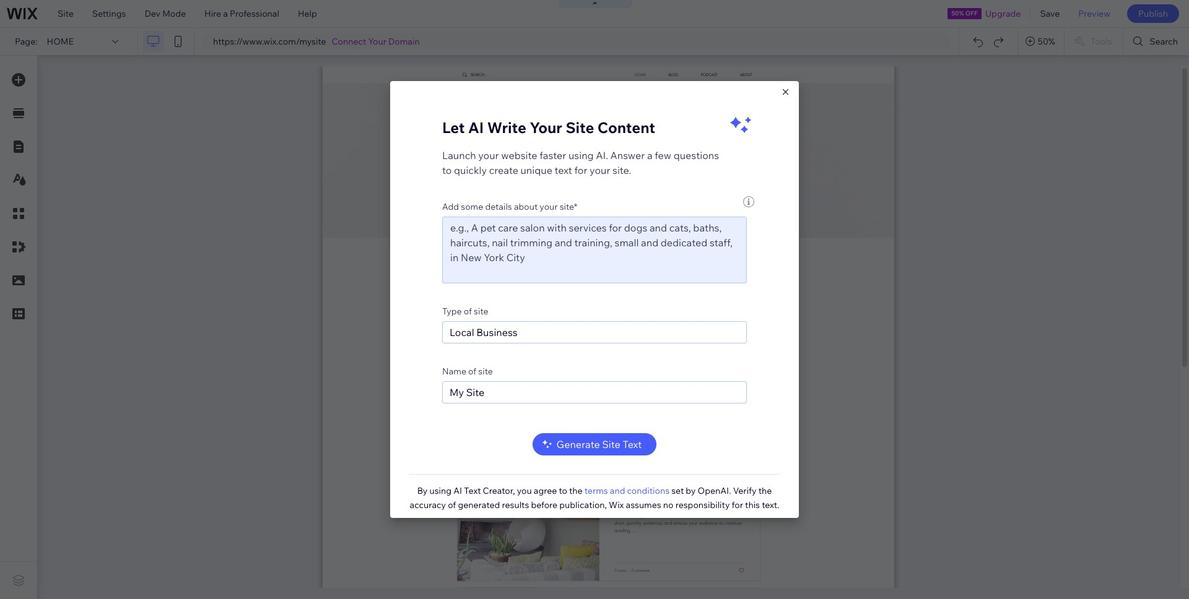 Task type: vqa. For each thing, say whether or not it's contained in the screenshot.
the bottom 50%
yes



Task type: describe. For each thing, give the bounding box(es) containing it.
https://www.wix.com/mysite connect your domain
[[213, 36, 420, 47]]

upgrade
[[986, 8, 1022, 19]]

verify
[[734, 486, 757, 497]]

0 vertical spatial a
[[223, 8, 228, 19]]

site for type of site
[[474, 306, 489, 317]]

text inside button
[[623, 439, 642, 451]]

generate site text
[[557, 439, 642, 451]]

tools button
[[1065, 28, 1124, 55]]

1 vertical spatial your
[[530, 118, 563, 137]]

quickly
[[454, 164, 487, 177]]

0 vertical spatial ai
[[468, 118, 484, 137]]

1 horizontal spatial to
[[559, 486, 568, 497]]

dev mode
[[145, 8, 186, 19]]

before
[[531, 500, 558, 511]]

50% button
[[1019, 28, 1065, 55]]

50% off
[[952, 9, 978, 17]]

site*
[[560, 201, 578, 213]]

off
[[966, 9, 978, 17]]

of inside set by openai. verify the accuracy of generated results before publication, wix assumes no responsibility for this text.
[[448, 500, 456, 511]]

generated
[[458, 500, 500, 511]]

set
[[672, 486, 684, 497]]

of for name
[[469, 366, 477, 377]]

for for your
[[575, 164, 588, 177]]

create
[[489, 164, 519, 177]]

no
[[664, 500, 674, 511]]

1 vertical spatial your
[[590, 164, 611, 177]]

0 horizontal spatial your
[[479, 149, 499, 162]]

questions
[[674, 149, 720, 162]]

for for this
[[732, 500, 744, 511]]

1 vertical spatial ai
[[454, 486, 462, 497]]

openai.
[[698, 486, 732, 497]]

publish
[[1139, 8, 1169, 19]]

preview
[[1079, 8, 1111, 19]]

connect
[[332, 36, 366, 47]]

accuracy
[[410, 500, 446, 511]]

set by openai. verify the accuracy of generated results before publication, wix assumes no responsibility for this text.
[[410, 486, 780, 511]]

assumes
[[626, 500, 662, 511]]

1 vertical spatial using
[[430, 486, 452, 497]]

1 the from the left
[[570, 486, 583, 497]]

e.g., A pet care salon with services for dogs and cats, baths, haircuts, nail trimming and training, small and dedicated staff, in New York City text field
[[442, 217, 747, 284]]

generate
[[557, 439, 600, 451]]

terms
[[585, 486, 608, 497]]

0 horizontal spatial your
[[368, 36, 387, 47]]

answer
[[611, 149, 645, 162]]

by
[[686, 486, 696, 497]]

conditions
[[628, 486, 670, 497]]

some
[[461, 201, 484, 213]]

launch
[[442, 149, 476, 162]]

settings
[[92, 8, 126, 19]]

using inside launch your website faster using ai. answer a few questions to quickly create unique text for your site.
[[569, 149, 594, 162]]

unique
[[521, 164, 553, 177]]



Task type: locate. For each thing, give the bounding box(es) containing it.
generate site text button
[[533, 434, 657, 456]]

publication,
[[560, 500, 607, 511]]

faster
[[540, 149, 567, 162]]

1 vertical spatial text
[[464, 486, 481, 497]]

2 horizontal spatial your
[[590, 164, 611, 177]]

details
[[485, 201, 512, 213]]

1 horizontal spatial for
[[732, 500, 744, 511]]

results
[[502, 500, 529, 511]]

save button
[[1031, 0, 1070, 27]]

ai up generated
[[454, 486, 462, 497]]

1 vertical spatial site
[[566, 118, 595, 137]]

your down ai.
[[590, 164, 611, 177]]

few
[[655, 149, 672, 162]]

the up text.
[[759, 486, 772, 497]]

1 horizontal spatial your
[[540, 201, 558, 213]]

site right generate
[[603, 439, 621, 451]]

a inside launch your website faster using ai. answer a few questions to quickly create unique text for your site.
[[648, 149, 653, 162]]

0 horizontal spatial site
[[58, 8, 74, 19]]

your up create
[[479, 149, 499, 162]]

of
[[464, 306, 472, 317], [469, 366, 477, 377], [448, 500, 456, 511]]

a left few
[[648, 149, 653, 162]]

0 horizontal spatial for
[[575, 164, 588, 177]]

to down launch
[[442, 164, 452, 177]]

site right name
[[479, 366, 493, 377]]

wix
[[609, 500, 624, 511]]

0 vertical spatial using
[[569, 149, 594, 162]]

site.
[[613, 164, 632, 177]]

your left domain
[[368, 36, 387, 47]]

save
[[1041, 8, 1060, 19]]

add some details about your site*
[[442, 201, 578, 213]]

2 vertical spatial your
[[540, 201, 558, 213]]

0 horizontal spatial 50%
[[952, 9, 965, 17]]

1 vertical spatial site
[[479, 366, 493, 377]]

about
[[514, 201, 538, 213]]

1 vertical spatial to
[[559, 486, 568, 497]]

0 horizontal spatial using
[[430, 486, 452, 497]]

1 horizontal spatial text
[[623, 439, 642, 451]]

text
[[555, 164, 573, 177]]

type of site
[[442, 306, 489, 317]]

2 vertical spatial of
[[448, 500, 456, 511]]

site inside the generate site text button
[[603, 439, 621, 451]]

website
[[501, 149, 538, 162]]

0 vertical spatial text
[[623, 439, 642, 451]]

home
[[47, 36, 74, 47]]

a right hire
[[223, 8, 228, 19]]

for
[[575, 164, 588, 177], [732, 500, 744, 511]]

50% for 50%
[[1039, 36, 1056, 47]]

using
[[569, 149, 594, 162], [430, 486, 452, 497]]

mode
[[162, 8, 186, 19]]

creator,
[[483, 486, 515, 497]]

1 horizontal spatial 50%
[[1039, 36, 1056, 47]]

hire a professional
[[205, 8, 279, 19]]

0 vertical spatial your
[[368, 36, 387, 47]]

Fluffy Tails text field
[[442, 382, 747, 404]]

terms and conditions button
[[585, 486, 670, 497]]

0 vertical spatial your
[[479, 149, 499, 162]]

search button
[[1124, 28, 1190, 55]]

1 horizontal spatial a
[[648, 149, 653, 162]]

for left the this
[[732, 500, 744, 511]]

publish button
[[1128, 4, 1180, 23]]

0 vertical spatial for
[[575, 164, 588, 177]]

the
[[570, 486, 583, 497], [759, 486, 772, 497]]

50% inside button
[[1039, 36, 1056, 47]]

0 vertical spatial to
[[442, 164, 452, 177]]

0 horizontal spatial the
[[570, 486, 583, 497]]

dev
[[145, 8, 161, 19]]

0 horizontal spatial to
[[442, 164, 452, 177]]

using left ai.
[[569, 149, 594, 162]]

using right the by
[[430, 486, 452, 497]]

text.
[[762, 500, 780, 511]]

1 vertical spatial for
[[732, 500, 744, 511]]

by
[[417, 486, 428, 497]]

your
[[368, 36, 387, 47], [530, 118, 563, 137]]

the up publication,
[[570, 486, 583, 497]]

50%
[[952, 9, 965, 17], [1039, 36, 1056, 47]]

agree
[[534, 486, 557, 497]]

this
[[746, 500, 760, 511]]

site
[[474, 306, 489, 317], [479, 366, 493, 377]]

50% for 50% off
[[952, 9, 965, 17]]

2 the from the left
[[759, 486, 772, 497]]

1 vertical spatial a
[[648, 149, 653, 162]]

1 horizontal spatial ai
[[468, 118, 484, 137]]

help
[[298, 8, 317, 19]]

0 horizontal spatial a
[[223, 8, 228, 19]]

50% left off
[[952, 9, 965, 17]]

0 horizontal spatial ai
[[454, 486, 462, 497]]

0 vertical spatial of
[[464, 306, 472, 317]]

for inside launch your website faster using ai. answer a few questions to quickly create unique text for your site.
[[575, 164, 588, 177]]

name
[[442, 366, 467, 377]]

you
[[517, 486, 532, 497]]

of right accuracy
[[448, 500, 456, 511]]

ai right let
[[468, 118, 484, 137]]

launch your website faster using ai. answer a few questions to quickly create unique text for your site.
[[442, 149, 720, 177]]

1 horizontal spatial the
[[759, 486, 772, 497]]

by using ai text creator, you agree to the terms and conditions
[[417, 486, 670, 497]]

to right "agree"
[[559, 486, 568, 497]]

and
[[610, 486, 626, 497]]

0 horizontal spatial text
[[464, 486, 481, 497]]

0 vertical spatial 50%
[[952, 9, 965, 17]]

1 vertical spatial 50%
[[1039, 36, 1056, 47]]

for right text
[[575, 164, 588, 177]]

2 horizontal spatial site
[[603, 439, 621, 451]]

1 horizontal spatial your
[[530, 118, 563, 137]]

Pet Care Provider text field
[[442, 322, 747, 344]]

your up faster
[[530, 118, 563, 137]]

ai
[[468, 118, 484, 137], [454, 486, 462, 497]]

text up generated
[[464, 486, 481, 497]]

a
[[223, 8, 228, 19], [648, 149, 653, 162]]

type
[[442, 306, 462, 317]]

1 vertical spatial of
[[469, 366, 477, 377]]

preview button
[[1070, 0, 1120, 27]]

0 vertical spatial site
[[58, 8, 74, 19]]

the inside set by openai. verify the accuracy of generated results before publication, wix assumes no responsibility for this text.
[[759, 486, 772, 497]]

let ai write your site content
[[442, 118, 656, 137]]

to inside launch your website faster using ai. answer a few questions to quickly create unique text for your site.
[[442, 164, 452, 177]]

domain
[[389, 36, 420, 47]]

your left the site*
[[540, 201, 558, 213]]

1 horizontal spatial site
[[566, 118, 595, 137]]

site for name of site
[[479, 366, 493, 377]]

site up launch your website faster using ai. answer a few questions to quickly create unique text for your site. on the top
[[566, 118, 595, 137]]

text up terms and conditions button
[[623, 439, 642, 451]]

search
[[1150, 36, 1179, 47]]

2 vertical spatial site
[[603, 439, 621, 451]]

ai.
[[596, 149, 609, 162]]

https://www.wix.com/mysite
[[213, 36, 326, 47]]

name of site
[[442, 366, 493, 377]]

add
[[442, 201, 459, 213]]

your
[[479, 149, 499, 162], [590, 164, 611, 177], [540, 201, 558, 213]]

of for type
[[464, 306, 472, 317]]

1 horizontal spatial using
[[569, 149, 594, 162]]

let
[[442, 118, 465, 137]]

to
[[442, 164, 452, 177], [559, 486, 568, 497]]

of right name
[[469, 366, 477, 377]]

content
[[598, 118, 656, 137]]

for inside set by openai. verify the accuracy of generated results before publication, wix assumes no responsibility for this text.
[[732, 500, 744, 511]]

50% down save
[[1039, 36, 1056, 47]]

0 vertical spatial site
[[474, 306, 489, 317]]

professional
[[230, 8, 279, 19]]

site up the home
[[58, 8, 74, 19]]

hire
[[205, 8, 221, 19]]

write
[[488, 118, 527, 137]]

site right type
[[474, 306, 489, 317]]

of right type
[[464, 306, 472, 317]]

tools
[[1091, 36, 1113, 47]]

responsibility
[[676, 500, 730, 511]]

text
[[623, 439, 642, 451], [464, 486, 481, 497]]

site
[[58, 8, 74, 19], [566, 118, 595, 137], [603, 439, 621, 451]]



